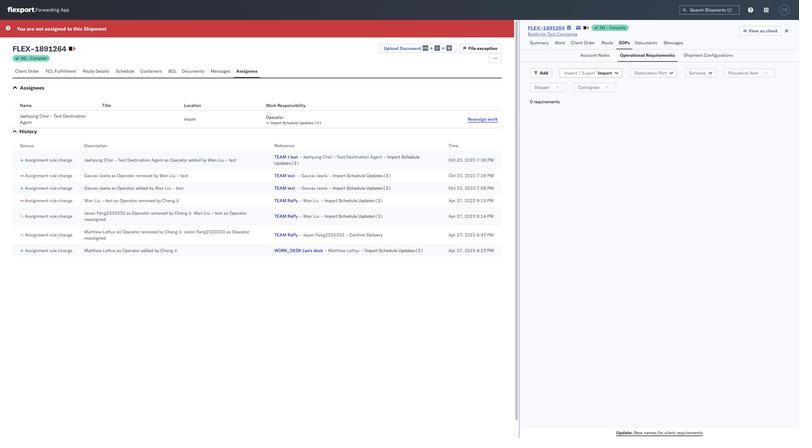 Task type: describe. For each thing, give the bounding box(es) containing it.
bol
[[168, 68, 177, 74]]

pm for oct 23, 2023 7:28 pm
[[488, 173, 494, 179]]

23, for oct 23, 2023 7:36 pm
[[457, 157, 464, 163]]

reassign work
[[468, 116, 498, 122]]

flexport. image
[[7, 7, 36, 13]]

are
[[27, 26, 34, 32]]

work button
[[553, 37, 569, 49]]

updates
[[300, 121, 314, 125]]

jaehyung for jaehyung choi - test destination agent
[[20, 113, 38, 119]]

8:42
[[477, 232, 486, 238]]

0 horizontal spatial messages button
[[208, 66, 234, 78]]

updates(3) inside 'import schedule updates(3)'
[[275, 161, 299, 166]]

apr for apr 27, 2023 8:22 pm
[[449, 248, 456, 254]]

os button
[[778, 3, 792, 17]]

0 horizontal spatial 1891264
[[35, 44, 66, 53]]

schedule inside button
[[283, 121, 299, 125]]

j
[[288, 154, 289, 160]]

by for matthew loftus as operator removed by cheng ji. jason feng2333333 as operator reassigned
[[159, 229, 164, 235]]

you are not assigned to this shipment
[[17, 26, 107, 32]]

added for cheng
[[141, 248, 153, 254]]

choi for jaehyung choi - test destination agent
[[39, 113, 49, 119]]

team for jason feng2333333 as operator removed by cheng ji. wan liu - test as operator reassigned
[[275, 214, 287, 219]]

route button
[[599, 37, 617, 49]]

file exception
[[469, 46, 498, 51]]

change for matthew loftus as operator added by cheng ji
[[58, 248, 72, 254]]

you
[[17, 26, 25, 32]]

bookings
[[528, 31, 546, 37]]

import schedule updates                (3) button
[[266, 121, 456, 126]]

summary
[[530, 40, 549, 46]]

1 horizontal spatial documents button
[[633, 37, 662, 49]]

0 vertical spatial messages button
[[662, 37, 687, 49]]

0 horizontal spatial dg - complete
[[21, 56, 47, 61]]

2 horizontal spatial jason
[[303, 232, 315, 238]]

view
[[749, 28, 759, 34]]

exception
[[477, 46, 498, 51]]

9:14
[[477, 214, 486, 219]]

forwarding
[[36, 7, 59, 13]]

reference
[[275, 143, 295, 149]]

this
[[73, 26, 82, 32]]

procedure item
[[729, 70, 759, 76]]

pm for apr 27, 2023 9:14 pm
[[488, 214, 494, 219]]

0 vertical spatial complete
[[610, 25, 626, 30]]

rule for gaurav jawla as operator removed by wan liu - test
[[49, 173, 57, 179]]

work_desk leo's desk - matthew loftus - import schedule updates(3)
[[275, 248, 423, 254]]

pm for oct 23, 2023 7:36 pm
[[488, 157, 494, 163]]

0 horizontal spatial client order button
[[12, 66, 43, 78]]

oct 23, 2023 7:28 pm
[[449, 173, 494, 179]]

work
[[488, 116, 498, 122]]

oct for oct 23, 2023 7:06 pm
[[449, 186, 456, 191]]

sops
[[619, 40, 630, 46]]

(3)
[[315, 121, 322, 125]]

flex-1891264
[[528, 25, 565, 31]]

cheng up 'jason feng2333333 as operator removed by cheng ji. wan liu - test as operator reassigned'
[[162, 198, 175, 204]]

0 requirements
[[530, 99, 560, 105]]

import inside 'import schedule updates(3)'
[[387, 154, 400, 160]]

route details
[[83, 68, 109, 74]]

assignment rule change for jason feng2333333 as operator removed by cheng ji. wan liu - test as operator reassigned
[[25, 214, 72, 219]]

containers button
[[138, 66, 166, 78]]

account notes button
[[578, 50, 614, 62]]

gaurav jawla as operator added by wan liu - test
[[84, 186, 184, 191]]

title
[[102, 103, 111, 108]]

change for jaehyung choi - test destination agent as operator added by wan liu - test
[[58, 157, 72, 163]]

forwarding app link
[[7, 7, 69, 13]]

by for gaurav jawla as operator added by wan liu - test
[[149, 186, 154, 191]]

test inside 'jason feng2333333 as operator removed by cheng ji. wan liu - test as operator reassigned'
[[215, 211, 223, 216]]

apr 27, 2023 9:15 pm
[[449, 198, 494, 204]]

by for matthew loftus as operator added by cheng ji
[[155, 248, 159, 254]]

change for wan liu - test as operator removed by cheng ji
[[58, 198, 72, 204]]

agent for jaehyung choi - test destination agent as operator added by wan liu - test
[[152, 157, 163, 163]]

update: new names for client requirements
[[617, 430, 703, 436]]

sops button
[[617, 37, 633, 49]]

change for matthew loftus as operator removed by cheng ji. jason feng2333333 as operator reassigned
[[58, 232, 72, 238]]

removed for jawla
[[136, 173, 153, 179]]

assignment for matthew loftus as operator added by cheng ji
[[25, 248, 48, 254]]

0 vertical spatial consignee
[[557, 31, 578, 37]]

bookings test consignee
[[528, 31, 578, 37]]

jaehyung choi - test destination agent
[[20, 113, 86, 125]]

apr for apr 27, 2023 9:15 pm
[[449, 198, 456, 204]]

assignment rule change for gaurav jawla as operator removed by wan liu - test
[[25, 173, 72, 179]]

procedure
[[729, 70, 749, 76]]

import inside import schedule updates                (3) button
[[271, 121, 282, 125]]

0 vertical spatial shipment
[[84, 26, 107, 32]]

schedule inside button
[[116, 68, 134, 74]]

7:28
[[477, 173, 486, 179]]

new
[[634, 430, 643, 436]]

pm for apr 27, 2023 8:22 pm
[[488, 248, 494, 254]]

wan liu - test as operator removed by cheng ji
[[84, 198, 179, 204]]

removed down gaurav jawla as operator added by wan liu - test
[[138, 198, 155, 204]]

2023 for 9:14
[[465, 214, 476, 219]]

team for gaurav jawla as operator added by wan liu - test
[[275, 186, 287, 191]]

7:06
[[477, 186, 486, 191]]

2023 for 8:42
[[465, 232, 476, 238]]

23, for oct 23, 2023 7:06 pm
[[457, 186, 464, 191]]

rule for wan liu - test as operator removed by cheng ji
[[49, 198, 57, 204]]

raffy for operator
[[288, 232, 298, 238]]

- inside jaehyung choi - test destination agent
[[50, 113, 53, 119]]

bookings test consignee link
[[528, 31, 578, 37]]

0 vertical spatial order
[[584, 40, 595, 46]]

file
[[469, 46, 476, 51]]

work for work responsibility
[[266, 103, 276, 108]]

Search Shipments (/) text field
[[680, 5, 740, 15]]

upload
[[384, 45, 399, 51]]

0 vertical spatial documents
[[635, 40, 658, 46]]

2 horizontal spatial jaehyung
[[303, 154, 322, 160]]

summary button
[[528, 37, 553, 49]]

configurations
[[704, 52, 734, 58]]

0 vertical spatial requirements
[[534, 99, 560, 105]]

services
[[690, 70, 706, 76]]

1 vertical spatial dg
[[21, 56, 26, 61]]

27, for apr 27, 2023 9:14 pm
[[457, 214, 464, 219]]

0 vertical spatial 1891264
[[544, 25, 565, 31]]

route for route details
[[83, 68, 94, 74]]

messages for messages button to the top
[[664, 40, 684, 46]]

0 vertical spatial added
[[189, 157, 201, 163]]

schedule inside 'import schedule updates(3)'
[[402, 154, 420, 160]]

assignment for jaehyung choi - test destination agent as operator added by wan liu - test
[[25, 157, 48, 163]]

view as client button
[[739, 26, 782, 36]]

operational requirements
[[620, 52, 675, 58]]

add
[[540, 70, 549, 76]]

1 vertical spatial requirements
[[677, 430, 703, 436]]

team test - gaurav jawla - import schedule updates(3) for oct 23, 2023 7:28 pm
[[275, 173, 391, 179]]

jaehyung choi - test destination agent as operator added by wan liu - test
[[84, 157, 237, 163]]

history button
[[19, 128, 37, 135]]

consignee inside button
[[579, 85, 600, 90]]

fulfillment
[[55, 68, 76, 74]]

jason inside matthew loftus as operator removed by cheng ji. jason feng2333333 as operator reassigned
[[184, 229, 195, 235]]

services button
[[685, 68, 717, 78]]

import schedule updates                (3)
[[271, 121, 322, 125]]

oct for oct 23, 2023 7:28 pm
[[449, 173, 456, 179]]

account
[[581, 52, 597, 58]]

team j test - jaehyung choi - test destination agent -
[[275, 154, 386, 160]]

item
[[750, 70, 759, 76]]

desk
[[314, 248, 323, 254]]

wan inside 'jason feng2333333 as operator removed by cheng ji. wan liu - test as operator reassigned'
[[194, 211, 203, 216]]

1 horizontal spatial assignees button
[[234, 66, 260, 78]]

document
[[400, 45, 422, 51]]

flex
[[12, 44, 30, 53]]

destination port button
[[630, 68, 678, 78]]

assignment for wan liu - test as operator removed by cheng ji
[[25, 198, 48, 204]]

27, for apr 27, 2023 9:15 pm
[[457, 198, 464, 204]]

assignment for jason feng2333333 as operator removed by cheng ji. wan liu - test as operator reassigned
[[25, 214, 48, 219]]

0 vertical spatial dg - complete
[[600, 25, 626, 30]]

add button
[[530, 68, 553, 78]]

leo's
[[303, 248, 313, 254]]

apr 27, 2023 9:14 pm
[[449, 214, 494, 219]]

1 vertical spatial ji
[[174, 248, 177, 254]]

requirements
[[646, 52, 675, 58]]

shipper
[[535, 85, 550, 90]]

location
[[184, 103, 201, 108]]

feng2333333 inside matthew loftus as operator removed by cheng ji. jason feng2333333 as operator reassigned
[[197, 229, 225, 235]]

destination inside jaehyung choi - test destination agent
[[63, 113, 86, 119]]

responsibility
[[278, 103, 306, 108]]

/
[[579, 70, 581, 76]]

containers
[[140, 68, 162, 74]]

fcl
[[46, 68, 54, 74]]

rule for matthew loftus as operator removed by cheng ji. jason feng2333333 as operator reassigned
[[49, 232, 57, 238]]

team for jaehyung choi - test destination agent as operator added by wan liu - test
[[275, 154, 287, 160]]

shipment configurations button
[[682, 50, 739, 62]]



Task type: vqa. For each thing, say whether or not it's contained in the screenshot.
hi Oct 23, 2023 at 12:54 pm in the left of the page
no



Task type: locate. For each thing, give the bounding box(es) containing it.
1891264 up the bookings test consignee
[[544, 25, 565, 31]]

assignment rule change for gaurav jawla as operator added by wan liu - test
[[25, 186, 72, 191]]

client right for
[[665, 430, 676, 436]]

4 rule from the top
[[49, 198, 57, 204]]

pm right 7:06
[[488, 186, 494, 191]]

schedule button
[[113, 66, 138, 78]]

1 horizontal spatial requirements
[[677, 430, 703, 436]]

4 2023 from the top
[[465, 198, 476, 204]]

to
[[67, 26, 72, 32]]

1 vertical spatial documents button
[[180, 66, 208, 78]]

shipment inside button
[[684, 52, 703, 58]]

1 horizontal spatial dg - complete
[[600, 25, 626, 30]]

dg - complete up route button
[[600, 25, 626, 30]]

1 vertical spatial route
[[83, 68, 94, 74]]

removed inside matthew loftus as operator removed by cheng ji. jason feng2333333 as operator reassigned
[[141, 229, 158, 235]]

7 change from the top
[[58, 248, 72, 254]]

operator
[[266, 115, 284, 120], [170, 157, 188, 163], [117, 173, 135, 179], [117, 186, 135, 191], [120, 198, 137, 204], [132, 211, 150, 216], [229, 211, 247, 216], [122, 229, 140, 235], [232, 229, 250, 235], [122, 248, 140, 254]]

assignment rule change for matthew loftus as operator removed by cheng ji. jason feng2333333 as operator reassigned
[[25, 232, 72, 238]]

1 vertical spatial ji.
[[179, 229, 183, 235]]

0 horizontal spatial messages
[[211, 68, 231, 74]]

0 vertical spatial documents button
[[633, 37, 662, 49]]

choi inside jaehyung choi - test destination agent
[[39, 113, 49, 119]]

reassigned
[[84, 217, 106, 222], [84, 235, 106, 241]]

confirm
[[350, 232, 366, 238]]

destination
[[635, 70, 658, 76], [63, 113, 86, 119], [346, 154, 369, 160], [127, 157, 150, 163]]

client right work button
[[571, 40, 583, 46]]

2 assignment from the top
[[25, 173, 48, 179]]

0 horizontal spatial jaehyung
[[20, 113, 38, 119]]

app
[[61, 7, 69, 13]]

matthew for matthew loftus as operator removed by cheng ji. jason feng2333333 as operator reassigned
[[84, 229, 102, 235]]

1 vertical spatial team raffy - wan liu - import schedule updates(3)
[[275, 214, 383, 219]]

0 vertical spatial route
[[602, 40, 613, 46]]

procedure item button
[[724, 68, 776, 78]]

2023 left 7:06
[[465, 186, 476, 191]]

1 oct from the top
[[449, 157, 456, 163]]

1 vertical spatial team test - gaurav jawla - import schedule updates(3)
[[275, 186, 391, 191]]

team test - gaurav jawla - import schedule updates(3) for oct 23, 2023 7:06 pm
[[275, 186, 391, 191]]

1 reassigned from the top
[[84, 217, 106, 222]]

os
[[782, 7, 788, 12]]

0 horizontal spatial shipment
[[84, 26, 107, 32]]

apr down apr 27, 2023 8:42 pm
[[449, 248, 456, 254]]

2 horizontal spatial choi
[[323, 154, 332, 160]]

team for wan liu - test as operator removed by cheng ji
[[275, 198, 287, 204]]

1 change from the top
[[58, 157, 72, 163]]

1 horizontal spatial jaehyung
[[84, 157, 103, 163]]

6 assignment from the top
[[25, 232, 48, 238]]

jaehyung inside jaehyung choi - test destination agent
[[20, 113, 38, 119]]

5 team from the top
[[275, 214, 287, 219]]

client right the view
[[766, 28, 778, 34]]

as inside view as client button
[[760, 28, 765, 34]]

consignee up work button
[[557, 31, 578, 37]]

2023 for 9:15
[[465, 198, 476, 204]]

test
[[548, 31, 556, 37], [54, 113, 62, 119], [337, 154, 345, 160], [118, 157, 126, 163]]

0 horizontal spatial documents button
[[180, 66, 208, 78]]

2023 for 8:22
[[465, 248, 476, 254]]

apr
[[449, 198, 456, 204], [449, 214, 456, 219], [449, 232, 456, 238], [449, 248, 456, 254]]

1 vertical spatial messages
[[211, 68, 231, 74]]

by for gaurav jawla as operator removed by wan liu - test
[[154, 173, 158, 179]]

1 vertical spatial client order button
[[12, 66, 43, 78]]

work down bookings test consignee link
[[555, 40, 565, 46]]

0 vertical spatial ji
[[176, 198, 179, 204]]

removed inside 'jason feng2333333 as operator removed by cheng ji. wan liu - test as operator reassigned'
[[151, 211, 168, 216]]

3 change from the top
[[58, 186, 72, 191]]

team raffy - wan liu - import schedule updates(3) for apr 27, 2023 9:14 pm
[[275, 214, 383, 219]]

cheng inside matthew loftus as operator removed by cheng ji. jason feng2333333 as operator reassigned
[[165, 229, 178, 235]]

1 horizontal spatial messages
[[664, 40, 684, 46]]

work left responsibility
[[266, 103, 276, 108]]

2 assignment rule change from the top
[[25, 173, 72, 179]]

4 change from the top
[[58, 198, 72, 204]]

23, down time
[[457, 157, 464, 163]]

by inside matthew loftus as operator removed by cheng ji. jason feng2333333 as operator reassigned
[[159, 229, 164, 235]]

7 assignment from the top
[[25, 248, 48, 254]]

1 vertical spatial order
[[28, 68, 39, 74]]

change for jason feng2333333 as operator removed by cheng ji. wan liu - test as operator reassigned
[[58, 214, 72, 219]]

0 horizontal spatial assignees
[[20, 85, 44, 91]]

flex - 1891264
[[12, 44, 66, 53]]

1 27, from the top
[[457, 198, 464, 204]]

matthew inside matthew loftus as operator removed by cheng ji. jason feng2333333 as operator reassigned
[[84, 229, 102, 235]]

pm for apr 27, 2023 8:42 pm
[[488, 232, 494, 238]]

account notes
[[581, 52, 610, 58]]

client order
[[571, 40, 595, 46], [15, 68, 39, 74]]

oct
[[449, 157, 456, 163], [449, 173, 456, 179], [449, 186, 456, 191]]

by for jason feng2333333 as operator removed by cheng ji. wan liu - test as operator reassigned
[[169, 211, 174, 216]]

removed for loftus
[[141, 229, 158, 235]]

apr for apr 27, 2023 8:42 pm
[[449, 232, 456, 238]]

1891264 down assigned
[[35, 44, 66, 53]]

2 vertical spatial 23,
[[457, 186, 464, 191]]

1 horizontal spatial ji.
[[189, 211, 193, 216]]

6 2023 from the top
[[465, 232, 476, 238]]

2023 left 7:36 at the top right of the page
[[465, 157, 476, 163]]

2 vertical spatial raffy
[[288, 232, 298, 238]]

route up 'notes'
[[602, 40, 613, 46]]

shipment right this
[[84, 26, 107, 32]]

1891264
[[544, 25, 565, 31], [35, 44, 66, 53]]

1 23, from the top
[[457, 157, 464, 163]]

work_desk
[[275, 248, 301, 254]]

1 vertical spatial oct
[[449, 173, 456, 179]]

delivery
[[367, 232, 383, 238]]

requirements
[[534, 99, 560, 105], [677, 430, 703, 436]]

by inside 'jason feng2333333 as operator removed by cheng ji. wan liu - test as operator reassigned'
[[169, 211, 174, 216]]

1 horizontal spatial feng2333333
[[197, 229, 225, 235]]

1 horizontal spatial dg
[[600, 25, 606, 30]]

23, up apr 27, 2023 9:15 pm
[[457, 186, 464, 191]]

1 vertical spatial dg - complete
[[21, 56, 47, 61]]

3 team from the top
[[275, 186, 287, 191]]

27,
[[457, 198, 464, 204], [457, 214, 464, 219], [457, 232, 464, 238], [457, 248, 464, 254]]

0 vertical spatial assignees
[[236, 68, 258, 74]]

0 vertical spatial client
[[571, 40, 583, 46]]

0 vertical spatial dg
[[600, 25, 606, 30]]

1 horizontal spatial agent
[[152, 157, 163, 163]]

3 2023 from the top
[[465, 186, 476, 191]]

1 vertical spatial client
[[15, 68, 27, 74]]

2 raffy from the top
[[288, 214, 298, 219]]

liu inside 'jason feng2333333 as operator removed by cheng ji. wan liu - test as operator reassigned'
[[204, 211, 210, 216]]

cheng up matthew loftus as operator removed by cheng ji. jason feng2333333 as operator reassigned
[[175, 211, 187, 216]]

apr 27, 2023 8:42 pm
[[449, 232, 494, 238]]

2 2023 from the top
[[465, 173, 476, 179]]

rule for matthew loftus as operator added by cheng ji
[[49, 248, 57, 254]]

choi for jaehyung choi - test destination agent as operator added by wan liu - test
[[104, 157, 113, 163]]

history
[[19, 128, 37, 135]]

1 vertical spatial assignees button
[[20, 85, 44, 91]]

4 assignment rule change from the top
[[25, 198, 72, 204]]

client order button
[[569, 37, 599, 49], [12, 66, 43, 78]]

apr down apr 27, 2023 9:15 pm
[[449, 214, 456, 219]]

2023 for 7:06
[[465, 186, 476, 191]]

names
[[644, 430, 657, 436]]

1 vertical spatial client order
[[15, 68, 39, 74]]

assignees
[[236, 68, 258, 74], [20, 85, 44, 91]]

consignee button
[[574, 83, 617, 92]]

updates(3) for oct 23, 2023 7:28 pm
[[367, 173, 391, 179]]

jawla
[[100, 173, 110, 179], [317, 173, 328, 179], [100, 186, 110, 191], [317, 186, 328, 191]]

pm right 9:14
[[488, 214, 494, 219]]

client inside button
[[766, 28, 778, 34]]

client order left fcl
[[15, 68, 39, 74]]

dg down flex
[[21, 56, 26, 61]]

description
[[84, 143, 107, 149]]

27, for apr 27, 2023 8:42 pm
[[457, 232, 464, 238]]

reassigned inside 'jason feng2333333 as operator removed by cheng ji. wan liu - test as operator reassigned'
[[84, 217, 106, 222]]

raffy for test
[[288, 214, 298, 219]]

messages
[[664, 40, 684, 46], [211, 68, 231, 74]]

jason feng2333333 as operator removed by cheng ji. wan liu - test as operator reassigned
[[84, 211, 247, 222]]

0 vertical spatial team raffy - wan liu - import schedule updates(3)
[[275, 198, 383, 204]]

removed for feng2333333
[[151, 211, 168, 216]]

1 horizontal spatial documents
[[635, 40, 658, 46]]

export
[[583, 70, 596, 76]]

assignment rule change for matthew loftus as operator added by cheng ji
[[25, 248, 72, 254]]

23, for oct 23, 2023 7:28 pm
[[457, 173, 464, 179]]

1 apr from the top
[[449, 198, 456, 204]]

updates(3) for apr 27, 2023 9:14 pm
[[358, 214, 383, 219]]

rule for jason feng2333333 as operator removed by cheng ji. wan liu - test as operator reassigned
[[49, 214, 57, 219]]

consignee
[[557, 31, 578, 37], [579, 85, 600, 90]]

1 vertical spatial complete
[[31, 56, 47, 61]]

ji. for wan
[[189, 211, 193, 216]]

1 assignment from the top
[[25, 157, 48, 163]]

consignee down export
[[579, 85, 600, 90]]

feng2333333 inside 'jason feng2333333 as operator removed by cheng ji. wan liu - test as operator reassigned'
[[97, 211, 125, 216]]

1 vertical spatial reassigned
[[84, 235, 106, 241]]

3 23, from the top
[[457, 186, 464, 191]]

cheng for matthew loftus as operator added by cheng ji
[[160, 248, 173, 254]]

3 oct from the top
[[449, 186, 456, 191]]

loftus inside matthew loftus as operator removed by cheng ji. jason feng2333333 as operator reassigned
[[103, 229, 116, 235]]

1 vertical spatial consignee
[[579, 85, 600, 90]]

1 vertical spatial 1891264
[[35, 44, 66, 53]]

2023 left 8:42
[[465, 232, 476, 238]]

oct for oct 23, 2023 7:36 pm
[[449, 157, 456, 163]]

0 horizontal spatial consignee
[[557, 31, 578, 37]]

updates(3) for oct 23, 2023 7:06 pm
[[367, 186, 391, 191]]

rule for gaurav jawla as operator added by wan liu - test
[[49, 186, 57, 191]]

23, up oct 23, 2023 7:06 pm
[[457, 173, 464, 179]]

2023 for 7:28
[[465, 173, 476, 179]]

1 horizontal spatial complete
[[610, 25, 626, 30]]

operational
[[620, 52, 645, 58]]

1 rule from the top
[[49, 157, 57, 163]]

pm for apr 27, 2023 9:15 pm
[[488, 198, 494, 204]]

documents button
[[633, 37, 662, 49], [180, 66, 208, 78]]

3 apr from the top
[[449, 232, 456, 238]]

1 horizontal spatial 1891264
[[544, 25, 565, 31]]

pm right 7:36 at the top right of the page
[[488, 157, 494, 163]]

documents up operational requirements
[[635, 40, 658, 46]]

not
[[36, 26, 44, 32]]

pm right 7:28
[[488, 173, 494, 179]]

- inside 'jason feng2333333 as operator removed by cheng ji. wan liu - test as operator reassigned'
[[211, 211, 214, 216]]

client order up account
[[571, 40, 595, 46]]

added
[[189, 157, 201, 163], [136, 186, 148, 191], [141, 248, 153, 254]]

route details button
[[80, 66, 113, 78]]

assignment for gaurav jawla as operator removed by wan liu - test
[[25, 173, 48, 179]]

choi
[[39, 113, 49, 119], [323, 154, 332, 160], [104, 157, 113, 163]]

miami
[[184, 116, 196, 122]]

3 rule from the top
[[49, 186, 57, 191]]

shipper button
[[530, 83, 567, 92]]

1 vertical spatial client
[[665, 430, 676, 436]]

cheng inside 'jason feng2333333 as operator removed by cheng ji. wan liu - test as operator reassigned'
[[175, 211, 187, 216]]

removed
[[136, 173, 153, 179], [138, 198, 155, 204], [151, 211, 168, 216], [141, 229, 158, 235]]

6 team from the top
[[275, 232, 287, 238]]

dg - complete
[[600, 25, 626, 30], [21, 56, 47, 61]]

5 assignment from the top
[[25, 214, 48, 219]]

time
[[449, 143, 458, 149]]

0 horizontal spatial order
[[28, 68, 39, 74]]

apr for apr 27, 2023 9:14 pm
[[449, 214, 456, 219]]

pm right "9:15"
[[488, 198, 494, 204]]

agent for jaehyung choi - test destination agent
[[20, 120, 32, 125]]

documents right bol button
[[182, 68, 205, 74]]

complete up sops at right top
[[610, 25, 626, 30]]

order up account
[[584, 40, 595, 46]]

1 horizontal spatial client
[[571, 40, 583, 46]]

2023 left 8:22 at the right of the page
[[465, 248, 476, 254]]

ji. inside matthew loftus as operator removed by cheng ji. jason feng2333333 as operator reassigned
[[179, 229, 183, 235]]

agent inside jaehyung choi - test destination agent
[[20, 120, 32, 125]]

pm for oct 23, 2023 7:06 pm
[[488, 186, 494, 191]]

1 2023 from the top
[[465, 157, 476, 163]]

2 team from the top
[[275, 173, 287, 179]]

team raffy - wan liu - import schedule updates(3)
[[275, 198, 383, 204], [275, 214, 383, 219]]

7 rule from the top
[[49, 248, 57, 254]]

change for gaurav jawla as operator added by wan liu - test
[[58, 186, 72, 191]]

wan
[[208, 157, 217, 163], [160, 173, 168, 179], [155, 186, 164, 191], [84, 198, 93, 204], [303, 198, 312, 204], [194, 211, 203, 216], [303, 214, 312, 219]]

6 rule from the top
[[49, 232, 57, 238]]

1 horizontal spatial messages button
[[662, 37, 687, 49]]

jaehyung right j
[[303, 154, 322, 160]]

3 assignment from the top
[[25, 186, 48, 191]]

oct 23, 2023 7:36 pm
[[449, 157, 494, 163]]

team for gaurav jawla as operator removed by wan liu - test
[[275, 173, 287, 179]]

removed up gaurav jawla as operator added by wan liu - test
[[136, 173, 153, 179]]

assignment rule change for wan liu - test as operator removed by cheng ji
[[25, 198, 72, 204]]

5 rule from the top
[[49, 214, 57, 219]]

1 horizontal spatial client order button
[[569, 37, 599, 49]]

work for work
[[555, 40, 565, 46]]

1 horizontal spatial shipment
[[684, 52, 703, 58]]

3 raffy from the top
[[288, 232, 298, 238]]

updates(3) for apr 27, 2023 9:15 pm
[[358, 198, 383, 204]]

0 horizontal spatial requirements
[[534, 99, 560, 105]]

oct down time
[[449, 157, 456, 163]]

cheng down 'jason feng2333333 as operator removed by cheng ji. wan liu - test as operator reassigned'
[[165, 229, 178, 235]]

route left details
[[83, 68, 94, 74]]

bol button
[[166, 66, 180, 78]]

matthew loftus as operator added by cheng ji
[[84, 248, 177, 254]]

0 vertical spatial ji.
[[189, 211, 193, 216]]

1 vertical spatial documents
[[182, 68, 205, 74]]

4 apr from the top
[[449, 248, 456, 254]]

0 vertical spatial messages
[[664, 40, 684, 46]]

2 team raffy - wan liu - import schedule updates(3) from the top
[[275, 214, 383, 219]]

1 horizontal spatial work
[[555, 40, 565, 46]]

27, for apr 27, 2023 8:22 pm
[[457, 248, 464, 254]]

client order button up account
[[569, 37, 599, 49]]

0 vertical spatial client
[[766, 28, 778, 34]]

0 horizontal spatial client
[[665, 430, 676, 436]]

1 vertical spatial messages button
[[208, 66, 234, 78]]

1 vertical spatial assignees
[[20, 85, 44, 91]]

import
[[564, 70, 578, 76], [598, 70, 612, 76], [271, 121, 282, 125], [387, 154, 400, 160], [333, 173, 346, 179], [333, 186, 346, 191], [325, 198, 338, 204], [325, 214, 338, 219], [365, 248, 378, 254]]

for
[[658, 430, 664, 436]]

-
[[607, 25, 609, 30], [30, 44, 35, 53], [27, 56, 30, 61], [50, 113, 53, 119], [299, 154, 302, 160], [333, 154, 336, 160], [383, 154, 386, 160], [114, 157, 117, 163], [225, 157, 228, 163], [177, 173, 179, 179], [298, 173, 300, 179], [329, 173, 332, 179], [172, 186, 175, 191], [298, 186, 300, 191], [329, 186, 332, 191], [101, 198, 104, 204], [299, 198, 302, 204], [321, 198, 323, 204], [211, 211, 214, 216], [299, 214, 302, 219], [321, 214, 323, 219], [299, 232, 302, 238], [346, 232, 348, 238], [324, 248, 327, 254], [361, 248, 364, 254]]

jaehyung for jaehyung choi - test destination agent as operator added by wan liu - test
[[84, 157, 103, 163]]

jason
[[84, 211, 96, 216], [184, 229, 195, 235], [303, 232, 315, 238]]

ji up 'jason feng2333333 as operator removed by cheng ji. wan liu - test as operator reassigned'
[[176, 198, 179, 204]]

2 rule from the top
[[49, 173, 57, 179]]

0 horizontal spatial documents
[[182, 68, 205, 74]]

test inside jaehyung choi - test destination agent
[[54, 113, 62, 119]]

1 vertical spatial raffy
[[288, 214, 298, 219]]

4 assignment from the top
[[25, 198, 48, 204]]

0 horizontal spatial agent
[[20, 120, 32, 125]]

order left fcl
[[28, 68, 39, 74]]

6 change from the top
[[58, 232, 72, 238]]

2 23, from the top
[[457, 173, 464, 179]]

loftus
[[103, 229, 116, 235], [103, 248, 116, 254], [347, 248, 360, 254]]

removed down 'jason feng2333333 as operator removed by cheng ji. wan liu - test as operator reassigned'
[[141, 229, 158, 235]]

1 team test - gaurav jawla - import schedule updates(3) from the top
[[275, 173, 391, 179]]

1 horizontal spatial choi
[[104, 157, 113, 163]]

dg - complete down flex - 1891264
[[21, 56, 47, 61]]

7 assignment rule change from the top
[[25, 248, 72, 254]]

documents button right bol
[[180, 66, 208, 78]]

assignment for matthew loftus as operator removed by cheng ji. jason feng2333333 as operator reassigned
[[25, 232, 48, 238]]

route for route
[[602, 40, 613, 46]]

rule for jaehyung choi - test destination agent as operator added by wan liu - test
[[49, 157, 57, 163]]

4 team from the top
[[275, 198, 287, 204]]

cheng for matthew loftus as operator removed by cheng ji. jason feng2333333 as operator reassigned
[[165, 229, 178, 235]]

1 assignment rule change from the top
[[25, 157, 72, 163]]

27, down oct 23, 2023 7:06 pm
[[457, 198, 464, 204]]

1 horizontal spatial order
[[584, 40, 595, 46]]

7:36
[[477, 157, 486, 163]]

jason inside 'jason feng2333333 as operator removed by cheng ji. wan liu - test as operator reassigned'
[[84, 211, 96, 216]]

ji down matthew loftus as operator removed by cheng ji. jason feng2333333 as operator reassigned
[[174, 248, 177, 254]]

oct up oct 23, 2023 7:06 pm
[[449, 173, 456, 179]]

change
[[58, 157, 72, 163], [58, 173, 72, 179], [58, 186, 72, 191], [58, 198, 72, 204], [58, 214, 72, 219], [58, 232, 72, 238], [58, 248, 72, 254]]

dg
[[600, 25, 606, 30], [21, 56, 26, 61]]

2023
[[465, 157, 476, 163], [465, 173, 476, 179], [465, 186, 476, 191], [465, 198, 476, 204], [465, 214, 476, 219], [465, 232, 476, 238], [465, 248, 476, 254]]

2 27, from the top
[[457, 214, 464, 219]]

import schedule updates(3)
[[275, 154, 420, 166]]

name
[[20, 103, 32, 108]]

0 horizontal spatial complete
[[31, 56, 47, 61]]

1 horizontal spatial jason
[[184, 229, 195, 235]]

0 vertical spatial reassigned
[[84, 217, 106, 222]]

2 horizontal spatial agent
[[370, 154, 382, 160]]

27, down apr 27, 2023 8:42 pm
[[457, 248, 464, 254]]

2 team test - gaurav jawla - import schedule updates(3) from the top
[[275, 186, 391, 191]]

work responsibility
[[266, 103, 306, 108]]

cheng for jason feng2333333 as operator removed by cheng ji. wan liu - test as operator reassigned
[[175, 211, 187, 216]]

loftus for matthew loftus as operator removed by cheng ji. jason feng2333333 as operator reassigned
[[103, 229, 116, 235]]

change for gaurav jawla as operator removed by wan liu - test
[[58, 173, 72, 179]]

2023 for 7:36
[[465, 157, 476, 163]]

1 team from the top
[[275, 154, 287, 160]]

5 change from the top
[[58, 214, 72, 219]]

added for wan
[[136, 186, 148, 191]]

updates(3)
[[275, 161, 299, 166], [367, 173, 391, 179], [367, 186, 391, 191], [358, 198, 383, 204], [358, 214, 383, 219], [399, 248, 423, 254]]

6 assignment rule change from the top
[[25, 232, 72, 238]]

1 team raffy - wan liu - import schedule updates(3) from the top
[[275, 198, 383, 204]]

work
[[555, 40, 565, 46], [266, 103, 276, 108]]

5 assignment rule change from the top
[[25, 214, 72, 219]]

1 vertical spatial shipment
[[684, 52, 703, 58]]

complete down flex - 1891264
[[31, 56, 47, 61]]

2 apr from the top
[[449, 214, 456, 219]]

team test - gaurav jawla - import schedule updates(3)
[[275, 173, 391, 179], [275, 186, 391, 191]]

work inside button
[[555, 40, 565, 46]]

1 horizontal spatial client
[[766, 28, 778, 34]]

1 horizontal spatial route
[[602, 40, 613, 46]]

details
[[95, 68, 109, 74]]

messages for the left messages button
[[211, 68, 231, 74]]

apr down oct 23, 2023 7:06 pm
[[449, 198, 456, 204]]

assignment rule change for jaehyung choi - test destination agent as operator added by wan liu - test
[[25, 157, 72, 163]]

notes
[[598, 52, 610, 58]]

matthew loftus as operator removed by cheng ji. jason feng2333333 as operator reassigned
[[84, 229, 250, 241]]

0 vertical spatial client order
[[571, 40, 595, 46]]

ji. for jason
[[179, 229, 183, 235]]

apr up apr 27, 2023 8:22 pm
[[449, 232, 456, 238]]

matthew for matthew loftus as operator added by cheng ji
[[84, 248, 102, 254]]

0 horizontal spatial work
[[266, 103, 276, 108]]

7 2023 from the top
[[465, 248, 476, 254]]

0 horizontal spatial client
[[15, 68, 27, 74]]

2023 left "9:15"
[[465, 198, 476, 204]]

ji
[[176, 198, 179, 204], [174, 248, 177, 254]]

0 vertical spatial oct
[[449, 157, 456, 163]]

4 27, from the top
[[457, 248, 464, 254]]

2 oct from the top
[[449, 173, 456, 179]]

shipment up "services"
[[684, 52, 703, 58]]

documents button up operational requirements
[[633, 37, 662, 49]]

0 horizontal spatial feng2333333
[[97, 211, 125, 216]]

assignees inside button
[[236, 68, 258, 74]]

gaurav jawla as operator removed by wan liu - test
[[84, 173, 188, 179]]

0 vertical spatial client order button
[[569, 37, 599, 49]]

jaehyung down 'name'
[[20, 113, 38, 119]]

assignees button
[[234, 66, 260, 78], [20, 85, 44, 91]]

0 vertical spatial work
[[555, 40, 565, 46]]

import / export import
[[564, 70, 612, 76]]

0 vertical spatial team test - gaurav jawla - import schedule updates(3)
[[275, 173, 391, 179]]

update:
[[617, 430, 633, 436]]

2 horizontal spatial feng2333333
[[316, 232, 344, 238]]

dg up route button
[[600, 25, 606, 30]]

loftus for matthew loftus as operator added by cheng ji
[[103, 248, 116, 254]]

requirements down shipper 'button'
[[534, 99, 560, 105]]

2023 left 9:14
[[465, 214, 476, 219]]

team for matthew loftus as operator removed by cheng ji. jason feng2333333 as operator reassigned
[[275, 232, 287, 238]]

3 27, from the top
[[457, 232, 464, 238]]

requirements right for
[[677, 430, 703, 436]]

client order button left fcl
[[12, 66, 43, 78]]

0 horizontal spatial dg
[[21, 56, 26, 61]]

pm right 8:42
[[488, 232, 494, 238]]

assigned
[[45, 26, 66, 32]]

team raffy - jason feng2333333 - confirm delivery
[[275, 232, 383, 238]]

assignment for gaurav jawla as operator added by wan liu - test
[[25, 186, 48, 191]]

pm right 8:22 at the right of the page
[[488, 248, 494, 254]]

27, down apr 27, 2023 9:15 pm
[[457, 214, 464, 219]]

destination inside destination port button
[[635, 70, 658, 76]]

0 horizontal spatial route
[[83, 68, 94, 74]]

cheng down matthew loftus as operator removed by cheng ji. jason feng2333333 as operator reassigned
[[160, 248, 173, 254]]

team raffy - wan liu - import schedule updates(3) for apr 27, 2023 9:15 pm
[[275, 198, 383, 204]]

1 vertical spatial work
[[266, 103, 276, 108]]

oct up apr 27, 2023 9:15 pm
[[449, 186, 456, 191]]

2 reassigned from the top
[[84, 235, 106, 241]]

0 horizontal spatial assignees button
[[20, 85, 44, 91]]

port
[[659, 70, 667, 76]]

5 2023 from the top
[[465, 214, 476, 219]]

2023 left 7:28
[[465, 173, 476, 179]]

1 raffy from the top
[[288, 198, 298, 204]]

removed up matthew loftus as operator removed by cheng ji. jason feng2333333 as operator reassigned
[[151, 211, 168, 216]]

0 vertical spatial assignees button
[[234, 66, 260, 78]]

jaehyung down description
[[84, 157, 103, 163]]

27, up apr 27, 2023 8:22 pm
[[457, 232, 464, 238]]

raffy
[[288, 198, 298, 204], [288, 214, 298, 219], [288, 232, 298, 238]]

ji. inside 'jason feng2333333 as operator removed by cheng ji. wan liu - test as operator reassigned'
[[189, 211, 193, 216]]

9:15
[[477, 198, 486, 204]]

as
[[760, 28, 765, 34], [164, 157, 169, 163], [111, 173, 116, 179], [111, 186, 116, 191], [114, 198, 119, 204], [126, 211, 131, 216], [224, 211, 228, 216], [117, 229, 121, 235], [226, 229, 231, 235], [117, 248, 121, 254]]

3 assignment rule change from the top
[[25, 186, 72, 191]]

client down flex
[[15, 68, 27, 74]]

reassigned inside matthew loftus as operator removed by cheng ji. jason feng2333333 as operator reassigned
[[84, 235, 106, 241]]

2 change from the top
[[58, 173, 72, 179]]



